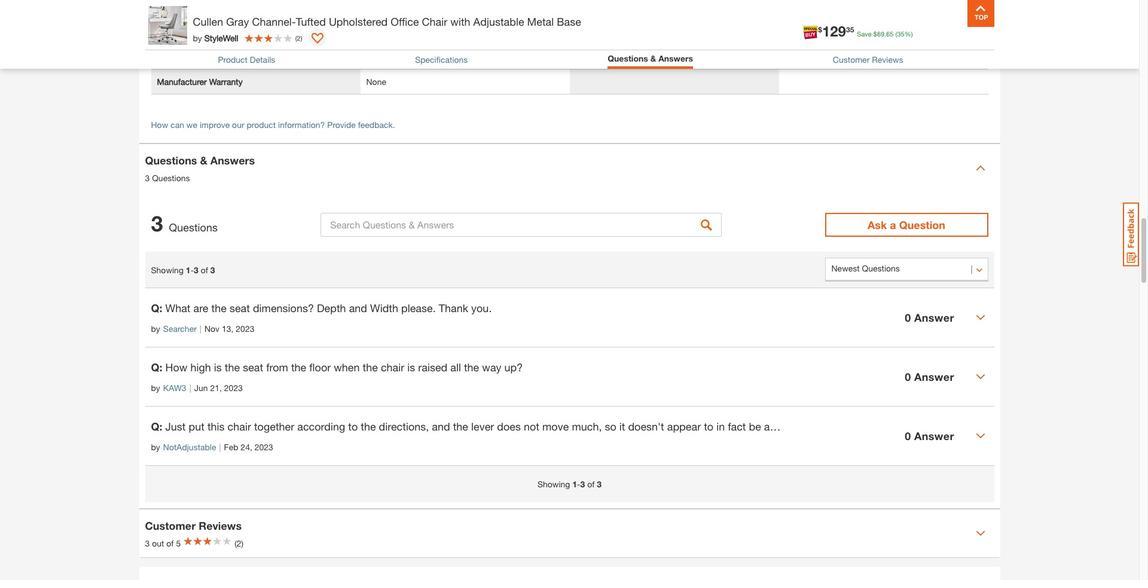 Task type: locate. For each thing, give the bounding box(es) containing it.
this right for
[[981, 420, 999, 433]]

3
[[145, 173, 150, 183], [151, 211, 163, 236], [194, 265, 199, 275], [210, 265, 215, 275], [581, 479, 585, 489], [597, 479, 602, 489], [145, 538, 150, 548]]

warranty left /
[[151, 48, 194, 61]]

by left the searcher at the bottom left of page
[[151, 324, 160, 334]]

1 vertical spatial reviews
[[199, 519, 242, 532]]

0 horizontal spatial $
[[818, 25, 822, 34]]

q: for q: how high is the seat from the floor when the chair is raised all the way up?
[[151, 361, 162, 374]]

$ left .
[[874, 30, 878, 38]]

1 caret image from the top
[[976, 163, 986, 173]]

0 horizontal spatial -
[[191, 265, 194, 275]]

2 vertical spatial of
[[166, 538, 174, 548]]

2023 for chair
[[255, 442, 273, 452]]

1 horizontal spatial to
[[704, 420, 714, 433]]

metal
[[527, 15, 554, 28]]

caret image
[[976, 372, 986, 382], [976, 529, 986, 538]]

a
[[890, 218, 897, 232], [1095, 420, 1101, 433]]

2 vertical spatial 0
[[905, 429, 911, 442]]

reviews down .
[[872, 54, 904, 65]]

| for put
[[219, 442, 221, 452]]

searcher
[[163, 324, 197, 334]]

3 q: from the top
[[151, 420, 162, 433]]

2 horizontal spatial |
[[219, 442, 221, 452]]

customer reviews down save
[[833, 54, 904, 65]]

is right high on the left of page
[[214, 361, 222, 374]]

all
[[451, 361, 461, 374]]

none
[[366, 77, 386, 87]]

1 vertical spatial caret image
[[976, 529, 986, 538]]

q:
[[151, 302, 162, 315], [151, 361, 162, 374], [151, 420, 162, 433]]

/
[[197, 48, 201, 61]]

0 horizontal spatial answers
[[210, 153, 255, 167]]

1 vertical spatial |
[[189, 383, 191, 393]]

- up are at the left of the page
[[191, 265, 194, 275]]

0 horizontal spatial customer reviews
[[145, 519, 242, 532]]

does
[[497, 420, 521, 433]]

3 0 from the top
[[905, 429, 911, 442]]

0 horizontal spatial to
[[348, 420, 358, 433]]

seat
[[230, 302, 250, 315], [243, 361, 263, 374]]

0 horizontal spatial |
[[189, 383, 191, 393]]

0 horizontal spatial &
[[200, 153, 207, 167]]

3 0 answer from the top
[[905, 429, 955, 442]]

2 vertical spatial 2023
[[255, 442, 273, 452]]

0 vertical spatial &
[[651, 53, 656, 63]]

questions
[[608, 53, 648, 63], [145, 153, 197, 167], [152, 173, 190, 183], [169, 221, 218, 234]]

3 inside questions & answers 3 questions
[[145, 173, 150, 183]]

1 horizontal spatial is
[[408, 361, 415, 374]]

2 horizontal spatial of
[[588, 479, 595, 489]]

0 vertical spatial answers
[[659, 53, 693, 63]]

showing 1 - 3 of 3
[[151, 265, 215, 275], [538, 479, 602, 489]]

1 vertical spatial of
[[588, 479, 595, 489]]

1 horizontal spatial 1
[[573, 479, 577, 489]]

1 vertical spatial &
[[200, 153, 207, 167]]

0 vertical spatial showing 1 - 3 of 3
[[151, 265, 215, 275]]

2 0 from the top
[[905, 370, 911, 383]]

1 vertical spatial customer
[[145, 519, 196, 532]]

$ left save
[[818, 25, 822, 34]]

high
[[191, 361, 211, 374]]

( right 65
[[896, 30, 898, 38]]

q: just put this chair together according to the directions, and the lever does not move much, so it doesn't appear to in fact be adjustable? only reason i purchased was for this feature (my desk is a weird heig
[[151, 420, 1149, 433]]

answer for up?
[[915, 370, 955, 383]]

0 horizontal spatial of
[[166, 538, 174, 548]]

to
[[348, 420, 358, 433], [704, 420, 714, 433]]

the left lever
[[453, 420, 468, 433]]

q: left the what
[[151, 302, 162, 315]]

(my
[[1038, 420, 1055, 433]]

3 answer from the top
[[915, 429, 955, 442]]

base
[[557, 15, 581, 28]]

1 vertical spatial seat
[[243, 361, 263, 374]]

)
[[301, 34, 302, 42]]

0 vertical spatial warranty
[[151, 48, 194, 61]]

is
[[214, 361, 222, 374], [408, 361, 415, 374], [1084, 420, 1092, 433]]

1 vertical spatial 1
[[573, 479, 577, 489]]

how
[[151, 120, 168, 130], [165, 361, 188, 374]]

2023 right 21,
[[224, 383, 243, 393]]

gray
[[226, 15, 249, 28]]

2 caret image from the top
[[976, 313, 986, 322]]

1 horizontal spatial customer reviews
[[833, 54, 904, 65]]

the left floor
[[291, 361, 306, 374]]

adjustable?
[[764, 420, 820, 433]]

1 vertical spatial caret image
[[976, 313, 986, 322]]

1 horizontal spatial customer
[[833, 54, 870, 65]]

customer reviews up 5 on the left of page
[[145, 519, 242, 532]]

2 caret image from the top
[[976, 529, 986, 538]]

129
[[822, 23, 846, 39]]

3 out of 5
[[145, 538, 181, 548]]

35 left save
[[846, 25, 854, 34]]

1 answer from the top
[[915, 311, 955, 324]]

floor
[[309, 361, 331, 374]]

answers inside questions & answers 3 questions
[[210, 153, 255, 167]]

1 vertical spatial showing
[[538, 479, 570, 489]]

0 horizontal spatial 35
[[846, 25, 854, 34]]

dimensions?
[[253, 302, 314, 315]]

0 vertical spatial 0
[[905, 311, 911, 324]]

tufted
[[296, 15, 326, 28]]

by for what
[[151, 324, 160, 334]]

chair left raised
[[381, 361, 405, 374]]

chair up '24,'
[[228, 420, 251, 433]]

1 vertical spatial 0
[[905, 370, 911, 383]]

2023 for seat
[[236, 324, 255, 334]]

office
[[391, 15, 419, 28]]

2 0 answer from the top
[[905, 370, 955, 383]]

1 vertical spatial 0 answer
[[905, 370, 955, 383]]

of left 5 on the left of page
[[166, 538, 174, 548]]

- down much,
[[577, 479, 581, 489]]

how up kaw3 button
[[165, 361, 188, 374]]

is right desk
[[1084, 420, 1092, 433]]

product details button
[[218, 54, 275, 65], [218, 54, 275, 65]]

from
[[266, 361, 288, 374]]

warranty down product on the top of the page
[[209, 77, 243, 87]]

answers for questions & answers
[[659, 53, 693, 63]]

channel-
[[252, 15, 296, 28]]

1 horizontal spatial a
[[1095, 420, 1101, 433]]

Search Questions & Answers text field
[[321, 213, 722, 237]]

can
[[171, 120, 184, 130]]

reason
[[848, 420, 881, 433]]

35 right 65
[[898, 30, 905, 38]]

& inside questions & answers 3 questions
[[200, 153, 207, 167]]

notadjustable button
[[163, 441, 216, 453]]

only
[[823, 420, 845, 433]]

warranty
[[151, 48, 194, 61], [209, 77, 243, 87]]

1 horizontal spatial chair
[[381, 361, 405, 374]]

1 vertical spatial answer
[[915, 370, 955, 383]]

by left kaw3 button
[[151, 383, 160, 393]]

reviews up (2)
[[199, 519, 242, 532]]

showing up the what
[[151, 265, 184, 275]]

1 vertical spatial 2023
[[224, 383, 243, 393]]

the
[[211, 302, 227, 315], [225, 361, 240, 374], [291, 361, 306, 374], [363, 361, 378, 374], [464, 361, 479, 374], [361, 420, 376, 433], [453, 420, 468, 433]]

(2)
[[235, 538, 244, 548]]

please.
[[401, 302, 436, 315]]

3 caret image from the top
[[976, 431, 986, 441]]

reviews
[[872, 54, 904, 65], [199, 519, 242, 532]]

answers
[[659, 53, 693, 63], [210, 153, 255, 167]]

1 horizontal spatial &
[[651, 53, 656, 63]]

specifications button
[[415, 54, 468, 65], [415, 54, 468, 65]]

| left nov
[[200, 324, 202, 334]]

customer reviews button
[[833, 54, 904, 65], [833, 54, 904, 65]]

1 vertical spatial showing 1 - 3 of 3
[[538, 479, 602, 489]]

1 horizontal spatial of
[[201, 265, 208, 275]]

| for high
[[189, 383, 191, 393]]

1 0 answer from the top
[[905, 311, 955, 324]]

1 up the what
[[186, 265, 191, 275]]

0 vertical spatial caret image
[[976, 163, 986, 173]]

1 vertical spatial a
[[1095, 420, 1101, 433]]

q: left just at the left of the page
[[151, 420, 162, 433]]

and left width
[[349, 302, 367, 315]]

0 vertical spatial a
[[890, 218, 897, 232]]

2 answer from the top
[[915, 370, 955, 383]]

we
[[187, 120, 197, 130]]

1 down much,
[[573, 479, 577, 489]]

0 vertical spatial q:
[[151, 302, 162, 315]]

0 vertical spatial and
[[349, 302, 367, 315]]

0 vertical spatial of
[[201, 265, 208, 275]]

a left weird
[[1095, 420, 1101, 433]]

answer for so
[[915, 429, 955, 442]]

0 vertical spatial |
[[200, 324, 202, 334]]

1 horizontal spatial |
[[200, 324, 202, 334]]

showing
[[151, 265, 184, 275], [538, 479, 570, 489]]

2 vertical spatial q:
[[151, 420, 162, 433]]

appear
[[667, 420, 701, 433]]

0 horizontal spatial and
[[349, 302, 367, 315]]

-
[[191, 265, 194, 275], [577, 479, 581, 489]]

1 horizontal spatial warranty
[[209, 77, 243, 87]]

0 horizontal spatial reviews
[[199, 519, 242, 532]]

seat up 13,
[[230, 302, 250, 315]]

0 vertical spatial 2023
[[236, 324, 255, 334]]

0 vertical spatial seat
[[230, 302, 250, 315]]

( left )
[[295, 34, 297, 42]]

2023 right '24,'
[[255, 442, 273, 452]]

%)
[[905, 30, 913, 38]]

save
[[857, 30, 872, 38]]

to right according
[[348, 420, 358, 433]]

1 horizontal spatial -
[[577, 479, 581, 489]]

2 q: from the top
[[151, 361, 162, 374]]

2 vertical spatial answer
[[915, 429, 955, 442]]

seat left from
[[243, 361, 263, 374]]

of up are at the left of the page
[[201, 265, 208, 275]]

0 vertical spatial caret image
[[976, 372, 986, 382]]

q: how high is the seat from the floor when the chair is raised all the way up?
[[151, 361, 523, 374]]

q: left high on the left of page
[[151, 361, 162, 374]]

1 horizontal spatial this
[[981, 420, 999, 433]]

q: for q: just put this chair together according to the directions, and the lever does not move much, so it doesn't appear to in fact be adjustable? only reason i purchased was for this feature (my desk is a weird heig
[[151, 420, 162, 433]]

(
[[896, 30, 898, 38], [295, 34, 297, 42]]

1 horizontal spatial and
[[432, 420, 450, 433]]

0 horizontal spatial 1
[[186, 265, 191, 275]]

2 vertical spatial 0 answer
[[905, 429, 955, 442]]

product
[[247, 120, 276, 130]]

2023 right 13,
[[236, 324, 255, 334]]

0 horizontal spatial a
[[890, 218, 897, 232]]

1 vertical spatial q:
[[151, 361, 162, 374]]

| left feb
[[219, 442, 221, 452]]

caret image inside questions element
[[976, 372, 986, 382]]

just
[[165, 420, 186, 433]]

to left 'in'
[[704, 420, 714, 433]]

showing 1 - 3 of 3 up the what
[[151, 265, 215, 275]]

up?
[[505, 361, 523, 374]]

way
[[482, 361, 502, 374]]

0 answer for so
[[905, 429, 955, 442]]

1 vertical spatial chair
[[228, 420, 251, 433]]

heig
[[1133, 420, 1149, 433]]

0 horizontal spatial showing 1 - 3 of 3
[[151, 265, 215, 275]]

2 vertical spatial caret image
[[976, 431, 986, 441]]

0 horizontal spatial customer
[[145, 519, 196, 532]]

is left raised
[[408, 361, 415, 374]]

1 horizontal spatial showing
[[538, 479, 570, 489]]

not
[[524, 420, 540, 433]]

0 horizontal spatial chair
[[228, 420, 251, 433]]

by left notadjustable button
[[151, 442, 160, 452]]

1 vertical spatial and
[[432, 420, 450, 433]]

a right ask
[[890, 218, 897, 232]]

was
[[943, 420, 962, 433]]

0 vertical spatial chair
[[381, 361, 405, 374]]

information?
[[278, 120, 325, 130]]

| left jun
[[189, 383, 191, 393]]

0 horizontal spatial showing
[[151, 265, 184, 275]]

1 q: from the top
[[151, 302, 162, 315]]

by notadjustable | feb 24, 2023
[[151, 442, 273, 452]]

1 vertical spatial answers
[[210, 153, 255, 167]]

customer down save
[[833, 54, 870, 65]]

caret image
[[976, 163, 986, 173], [976, 313, 986, 322], [976, 431, 986, 441]]

when
[[334, 361, 360, 374]]

1 caret image from the top
[[976, 372, 986, 382]]

showing 1 - 3 of 3 down move
[[538, 479, 602, 489]]

1 horizontal spatial answers
[[659, 53, 693, 63]]

out
[[152, 538, 164, 548]]

and right directions,
[[432, 420, 450, 433]]

caret image for q: just put this chair together according to the directions, and the lever does not move much, so it doesn't appear to in fact be adjustable? only reason i purchased was for this feature (my desk is a weird heig
[[976, 431, 986, 441]]

this
[[208, 420, 225, 433], [981, 420, 999, 433]]

0 horizontal spatial this
[[208, 420, 225, 433]]

showing down move
[[538, 479, 570, 489]]

1 vertical spatial -
[[577, 479, 581, 489]]

$
[[818, 25, 822, 34], [874, 30, 878, 38]]

1 vertical spatial how
[[165, 361, 188, 374]]

this right "put"
[[208, 420, 225, 433]]

top button
[[968, 0, 995, 27]]

jun
[[194, 383, 208, 393]]

0 vertical spatial answer
[[915, 311, 955, 324]]

customer up 3 out of 5
[[145, 519, 196, 532]]

questions element
[[145, 288, 1149, 466]]

a inside button
[[890, 218, 897, 232]]

of down much,
[[588, 479, 595, 489]]

0 vertical spatial reviews
[[872, 54, 904, 65]]

2 vertical spatial |
[[219, 442, 221, 452]]

answer
[[915, 311, 955, 324], [915, 370, 955, 383], [915, 429, 955, 442]]

0 vertical spatial 0 answer
[[905, 311, 955, 324]]

upholstered
[[329, 15, 388, 28]]

how left can
[[151, 120, 168, 130]]



Task type: describe. For each thing, give the bounding box(es) containing it.
according
[[297, 420, 345, 433]]

searcher button
[[163, 322, 197, 335]]

| for are
[[200, 324, 202, 334]]

the right high on the left of page
[[225, 361, 240, 374]]

1 horizontal spatial (
[[896, 30, 898, 38]]

width
[[370, 302, 398, 315]]

& for questions & answers
[[651, 53, 656, 63]]

ask a question button
[[825, 213, 989, 237]]

& for questions & answers 3 questions
[[200, 153, 207, 167]]

2 horizontal spatial is
[[1084, 420, 1092, 433]]

for
[[965, 420, 978, 433]]

by for how
[[151, 383, 160, 393]]

fact
[[728, 420, 746, 433]]

0 for up?
[[905, 370, 911, 383]]

by for just
[[151, 442, 160, 452]]

details
[[250, 54, 275, 65]]

$ 129 35
[[818, 23, 854, 39]]

kaw3
[[163, 383, 186, 393]]

provide
[[327, 120, 356, 130]]

questions & answers
[[608, 53, 693, 63]]

put
[[189, 420, 205, 433]]

feb
[[224, 442, 238, 452]]

feedback link image
[[1123, 202, 1140, 267]]

.
[[885, 30, 887, 38]]

improve
[[200, 120, 230, 130]]

13,
[[222, 324, 234, 334]]

much,
[[572, 420, 602, 433]]

0 vertical spatial how
[[151, 120, 168, 130]]

how can we improve our product information? provide feedback. link
[[151, 120, 395, 130]]

manufacturer warranty
[[157, 77, 243, 87]]

caret image for q: what are the seat dimensions? depth and width please. thank you.
[[976, 313, 986, 322]]

3 questions
[[151, 211, 218, 236]]

lever
[[471, 420, 494, 433]]

in
[[717, 420, 725, 433]]

2023 for the
[[224, 383, 243, 393]]

so
[[605, 420, 617, 433]]

1 horizontal spatial showing 1 - 3 of 3
[[538, 479, 602, 489]]

raised
[[418, 361, 448, 374]]

cullen gray channel-tufted upholstered office chair with adjustable metal base
[[193, 15, 581, 28]]

1 horizontal spatial 35
[[898, 30, 905, 38]]

0 vertical spatial showing
[[151, 265, 184, 275]]

the right "all"
[[464, 361, 479, 374]]

product
[[218, 54, 248, 65]]

the left directions,
[[361, 420, 376, 433]]

1 horizontal spatial $
[[874, 30, 878, 38]]

how inside questions element
[[165, 361, 188, 374]]

( 2 )
[[295, 34, 302, 42]]

you.
[[471, 302, 492, 315]]

35 inside $ 129 35
[[846, 25, 854, 34]]

move
[[543, 420, 569, 433]]

by stylewell
[[193, 33, 239, 43]]

0 horizontal spatial warranty
[[151, 48, 194, 61]]

i
[[883, 420, 886, 433]]

notadjustable
[[163, 442, 216, 452]]

feedback.
[[358, 120, 395, 130]]

the right are at the left of the page
[[211, 302, 227, 315]]

how can we improve our product information? provide feedback.
[[151, 120, 395, 130]]

chair
[[422, 15, 448, 28]]

by kaw3 | jun 21, 2023
[[151, 383, 243, 393]]

desk
[[1058, 420, 1081, 433]]

it
[[620, 420, 625, 433]]

product details
[[218, 54, 275, 65]]

1 to from the left
[[348, 420, 358, 433]]

weird
[[1104, 420, 1130, 433]]

q: for q: what are the seat dimensions? depth and width please. thank you.
[[151, 302, 162, 315]]

product image image
[[148, 6, 187, 45]]

1 this from the left
[[208, 420, 225, 433]]

$ inside $ 129 35
[[818, 25, 822, 34]]

0 vertical spatial customer reviews
[[833, 54, 904, 65]]

adjustable
[[474, 15, 524, 28]]

0 for so
[[905, 429, 911, 442]]

1 0 from the top
[[905, 311, 911, 324]]

purchased
[[889, 420, 940, 433]]

kaw3 button
[[163, 382, 186, 394]]

by up /
[[193, 33, 202, 43]]

0 answer for up?
[[905, 370, 955, 383]]

answers for questions & answers 3 questions
[[210, 153, 255, 167]]

1 vertical spatial warranty
[[209, 77, 243, 87]]

questions & answers 3 questions
[[145, 153, 255, 183]]

with
[[451, 15, 471, 28]]

24,
[[241, 442, 252, 452]]

65
[[887, 30, 894, 38]]

save $ 69 . 65 ( 35 %)
[[857, 30, 913, 38]]

21,
[[210, 383, 222, 393]]

0 vertical spatial 1
[[186, 265, 191, 275]]

the right when at the left
[[363, 361, 378, 374]]

1 vertical spatial customer reviews
[[145, 519, 242, 532]]

doesn't
[[628, 420, 664, 433]]

warranty / certifications
[[151, 48, 267, 61]]

0 horizontal spatial (
[[295, 34, 297, 42]]

ask a question
[[868, 218, 946, 232]]

stylewell
[[204, 33, 239, 43]]

display image
[[311, 33, 323, 45]]

0 vertical spatial customer
[[833, 54, 870, 65]]

0 horizontal spatial is
[[214, 361, 222, 374]]

directions,
[[379, 420, 429, 433]]

together
[[254, 420, 294, 433]]

by searcher | nov 13, 2023
[[151, 324, 255, 334]]

0 vertical spatial -
[[191, 265, 194, 275]]

thank
[[439, 302, 468, 315]]

5
[[176, 538, 181, 548]]

feature
[[1002, 420, 1035, 433]]

cullen
[[193, 15, 223, 28]]

questions inside 3 questions
[[169, 221, 218, 234]]

2 to from the left
[[704, 420, 714, 433]]

question
[[900, 218, 946, 232]]

our
[[232, 120, 244, 130]]

certifications
[[204, 48, 267, 61]]

a inside questions element
[[1095, 420, 1101, 433]]

are
[[194, 302, 209, 315]]

2 this from the left
[[981, 420, 999, 433]]

ask
[[868, 218, 887, 232]]

1 horizontal spatial reviews
[[872, 54, 904, 65]]



Task type: vqa. For each thing, say whether or not it's contained in the screenshot.
pickup corresponding to Available Shipping icon for 24.2 in W x 67.72 in H x 11.2 in D 4-Shelf Over-the-Toilet Space Saver in Chrome
no



